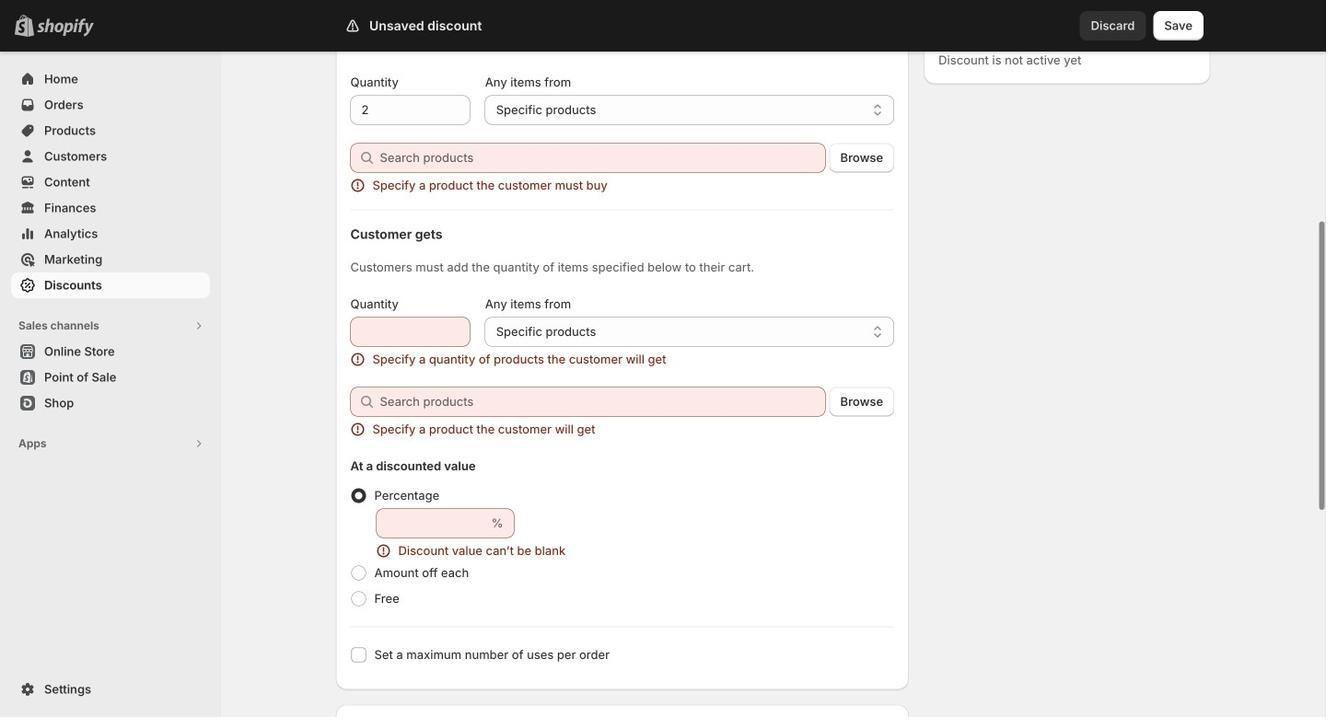 Task type: locate. For each thing, give the bounding box(es) containing it.
None text field
[[350, 95, 470, 125], [350, 317, 470, 347], [376, 509, 488, 538], [350, 95, 470, 125], [350, 317, 470, 347], [376, 509, 488, 538]]

0 vertical spatial search products text field
[[380, 143, 826, 173]]

Search products text field
[[380, 143, 826, 173], [380, 387, 826, 417]]

1 vertical spatial search products text field
[[380, 387, 826, 417]]

1 search products text field from the top
[[380, 143, 826, 173]]

2 search products text field from the top
[[380, 387, 826, 417]]



Task type: vqa. For each thing, say whether or not it's contained in the screenshot.
Search collections text field
no



Task type: describe. For each thing, give the bounding box(es) containing it.
shopify image
[[37, 18, 94, 37]]



